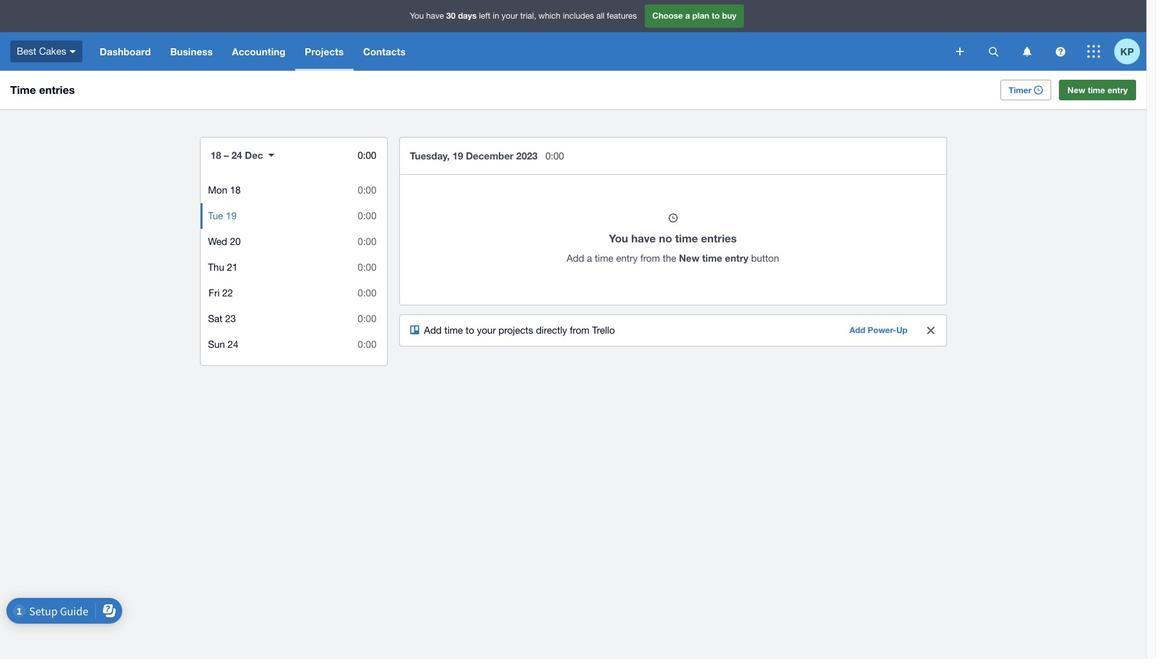 Task type: vqa. For each thing, say whether or not it's contained in the screenshot.
You
yes



Task type: locate. For each thing, give the bounding box(es) containing it.
banner
[[0, 0, 1147, 71]]

0 vertical spatial have
[[426, 11, 444, 21]]

add inside the add a time entry from the new time entry button
[[567, 253, 585, 264]]

1 horizontal spatial to
[[712, 10, 720, 21]]

0 vertical spatial 19
[[453, 150, 463, 161]]

new right the
[[679, 252, 700, 264]]

have inside you have 30 days left in your trial, which includes all features
[[426, 11, 444, 21]]

0 horizontal spatial 18
[[211, 149, 221, 161]]

1 vertical spatial 19
[[226, 210, 237, 221]]

from left the
[[641, 253, 660, 264]]

button
[[752, 253, 780, 264]]

18 left –
[[211, 149, 221, 161]]

0 horizontal spatial add
[[424, 325, 442, 336]]

thu 21
[[208, 262, 238, 273]]

timer button
[[1001, 80, 1052, 100]]

have
[[426, 11, 444, 21], [632, 232, 656, 245]]

business button
[[161, 32, 223, 71]]

–
[[224, 149, 229, 161]]

0:00
[[358, 150, 377, 161], [546, 151, 565, 161], [358, 185, 377, 196], [358, 210, 377, 221], [358, 236, 377, 247], [358, 262, 377, 273], [358, 288, 377, 299], [358, 313, 377, 324], [358, 339, 377, 350]]

your left projects
[[477, 325, 496, 336]]

no
[[659, 232, 673, 245]]

a for choose a plan to buy
[[686, 10, 691, 21]]

to
[[712, 10, 720, 21], [466, 325, 475, 336]]

from
[[641, 253, 660, 264], [570, 325, 590, 336]]

to left projects
[[466, 325, 475, 336]]

svg image left kp
[[1088, 45, 1101, 58]]

time
[[1088, 85, 1106, 95], [676, 232, 698, 245], [703, 252, 723, 264], [595, 253, 614, 264], [445, 325, 463, 336]]

2 horizontal spatial entry
[[1108, 85, 1129, 95]]

add
[[567, 253, 585, 264], [424, 325, 442, 336], [850, 325, 866, 335]]

tue 19
[[208, 210, 237, 221]]

0 horizontal spatial svg image
[[69, 50, 76, 53]]

kp
[[1121, 45, 1135, 57]]

business
[[170, 46, 213, 57]]

best
[[17, 46, 36, 56]]

1 vertical spatial 24
[[228, 339, 239, 350]]

svg image right cakes
[[69, 50, 76, 53]]

0 horizontal spatial you
[[410, 11, 424, 21]]

19 right tue
[[226, 210, 237, 221]]

which
[[539, 11, 561, 21]]

1 horizontal spatial have
[[632, 232, 656, 245]]

1 vertical spatial you
[[609, 232, 629, 245]]

time entries
[[10, 83, 75, 97]]

18 – 24 dec
[[211, 149, 263, 161]]

from left "trello"
[[570, 325, 590, 336]]

entry down kp
[[1108, 85, 1129, 95]]

add power-up
[[850, 325, 908, 335]]

0 horizontal spatial 19
[[226, 210, 237, 221]]

1 horizontal spatial 19
[[453, 150, 463, 161]]

svg image
[[1088, 45, 1101, 58], [69, 50, 76, 53]]

0 horizontal spatial entry
[[616, 253, 638, 264]]

18 right mon on the top left of page
[[230, 185, 241, 196]]

entries
[[39, 83, 75, 97], [701, 232, 737, 245]]

2 horizontal spatial add
[[850, 325, 866, 335]]

projects
[[499, 325, 534, 336]]

0 vertical spatial new
[[1068, 85, 1086, 95]]

new time entry button
[[1060, 80, 1137, 100]]

24
[[232, 149, 242, 161], [228, 339, 239, 350]]

0 horizontal spatial new
[[679, 252, 700, 264]]

1 vertical spatial have
[[632, 232, 656, 245]]

24 right –
[[232, 149, 242, 161]]

dec
[[245, 149, 263, 161]]

0 vertical spatial 18
[[211, 149, 221, 161]]

power-
[[868, 325, 897, 335]]

entry inside button
[[1108, 85, 1129, 95]]

1 vertical spatial entries
[[701, 232, 737, 245]]

new right timer button
[[1068, 85, 1086, 95]]

1 vertical spatial your
[[477, 325, 496, 336]]

you left "30"
[[410, 11, 424, 21]]

timer
[[1009, 85, 1032, 95]]

sun
[[208, 339, 225, 350]]

1 vertical spatial from
[[570, 325, 590, 336]]

1 horizontal spatial from
[[641, 253, 660, 264]]

1 horizontal spatial your
[[502, 11, 518, 21]]

fri 22
[[209, 288, 233, 299]]

entry left the
[[616, 253, 638, 264]]

1 vertical spatial 18
[[230, 185, 241, 196]]

entries up the add a time entry from the new time entry button
[[701, 232, 737, 245]]

0 vertical spatial your
[[502, 11, 518, 21]]

to inside banner
[[712, 10, 720, 21]]

you
[[410, 11, 424, 21], [609, 232, 629, 245]]

a
[[686, 10, 691, 21], [587, 253, 593, 264]]

1 horizontal spatial new
[[1068, 85, 1086, 95]]

your right in
[[502, 11, 518, 21]]

have left the no
[[632, 232, 656, 245]]

new
[[1068, 85, 1086, 95], [679, 252, 700, 264]]

projects button
[[295, 32, 354, 71]]

features
[[607, 11, 637, 21]]

0 vertical spatial from
[[641, 253, 660, 264]]

to left buy
[[712, 10, 720, 21]]

mon 18
[[208, 185, 241, 196]]

entries right time
[[39, 83, 75, 97]]

mon
[[208, 185, 227, 196]]

1 vertical spatial a
[[587, 253, 593, 264]]

23
[[225, 313, 236, 324]]

0 vertical spatial to
[[712, 10, 720, 21]]

you have 30 days left in your trial, which includes all features
[[410, 10, 637, 21]]

cakes
[[39, 46, 66, 56]]

new inside button
[[1068, 85, 1086, 95]]

up
[[897, 325, 908, 335]]

1 horizontal spatial a
[[686, 10, 691, 21]]

19
[[453, 150, 463, 161], [226, 210, 237, 221]]

wed
[[208, 236, 227, 247]]

time inside the add a time entry from the new time entry button
[[595, 253, 614, 264]]

sat
[[208, 313, 223, 324]]

add power-up link
[[842, 320, 916, 341]]

20
[[230, 236, 241, 247]]

contacts
[[363, 46, 406, 57]]

new time entry
[[1068, 85, 1129, 95]]

0 vertical spatial you
[[410, 11, 424, 21]]

22
[[222, 288, 233, 299]]

entry left button
[[725, 252, 749, 264]]

0 vertical spatial 24
[[232, 149, 242, 161]]

0 vertical spatial a
[[686, 10, 691, 21]]

2023
[[517, 150, 538, 161]]

a inside the add a time entry from the new time entry button
[[587, 253, 593, 264]]

you for you have no time entries
[[609, 232, 629, 245]]

0 horizontal spatial entries
[[39, 83, 75, 97]]

time
[[10, 83, 36, 97]]

you left the no
[[609, 232, 629, 245]]

0 horizontal spatial a
[[587, 253, 593, 264]]

add for from
[[424, 325, 442, 336]]

1 horizontal spatial you
[[609, 232, 629, 245]]

1 vertical spatial to
[[466, 325, 475, 336]]

all
[[597, 11, 605, 21]]

18 inside popup button
[[211, 149, 221, 161]]

24 right the sun
[[228, 339, 239, 350]]

your inside you have 30 days left in your trial, which includes all features
[[502, 11, 518, 21]]

sun 24
[[208, 339, 239, 350]]

18
[[211, 149, 221, 161], [230, 185, 241, 196]]

a inside banner
[[686, 10, 691, 21]]

fri
[[209, 288, 220, 299]]

your
[[502, 11, 518, 21], [477, 325, 496, 336]]

days
[[458, 10, 477, 21]]

0 horizontal spatial have
[[426, 11, 444, 21]]

you inside you have 30 days left in your trial, which includes all features
[[410, 11, 424, 21]]

accounting
[[232, 46, 286, 57]]

time inside button
[[1088, 85, 1106, 95]]

19 right tuesday,
[[453, 150, 463, 161]]

have left "30"
[[426, 11, 444, 21]]

dashboard link
[[90, 32, 161, 71]]

entry
[[1108, 85, 1129, 95], [725, 252, 749, 264], [616, 253, 638, 264]]

svg image
[[989, 47, 999, 56], [1023, 47, 1032, 56], [1056, 47, 1066, 56], [957, 48, 964, 55]]

1 horizontal spatial add
[[567, 253, 585, 264]]

1 vertical spatial new
[[679, 252, 700, 264]]



Task type: describe. For each thing, give the bounding box(es) containing it.
trial,
[[521, 11, 537, 21]]

sat 23
[[208, 313, 236, 324]]

1 horizontal spatial 18
[[230, 185, 241, 196]]

trello
[[593, 325, 615, 336]]

add a time entry from the new time entry button
[[567, 252, 780, 264]]

24 inside popup button
[[232, 149, 242, 161]]

19 for tue
[[226, 210, 237, 221]]

left
[[479, 11, 491, 21]]

projects
[[305, 46, 344, 57]]

0 horizontal spatial your
[[477, 325, 496, 336]]

0 vertical spatial entries
[[39, 83, 75, 97]]

in
[[493, 11, 500, 21]]

entry inside the add a time entry from the new time entry button
[[616, 253, 638, 264]]

contacts button
[[354, 32, 416, 71]]

1 horizontal spatial entry
[[725, 252, 749, 264]]

plan
[[693, 10, 710, 21]]

you have no time entries
[[609, 232, 737, 245]]

choose a plan to buy
[[653, 10, 737, 21]]

have for no
[[632, 232, 656, 245]]

wed 20
[[208, 236, 241, 247]]

18 – 24 dec button
[[200, 140, 285, 170]]

dashboard
[[100, 46, 151, 57]]

a for add a time entry from the new time entry button
[[587, 253, 593, 264]]

thu
[[208, 262, 224, 273]]

tuesday,
[[410, 150, 450, 161]]

21
[[227, 262, 238, 273]]

19 for tuesday,
[[453, 150, 463, 161]]

1 horizontal spatial entries
[[701, 232, 737, 245]]

0 horizontal spatial from
[[570, 325, 590, 336]]

best cakes
[[17, 46, 66, 56]]

kp button
[[1115, 32, 1147, 71]]

directly
[[536, 325, 568, 336]]

have for 30
[[426, 11, 444, 21]]

30
[[447, 10, 456, 21]]

includes
[[563, 11, 594, 21]]

banner containing kp
[[0, 0, 1147, 71]]

svg image inside best cakes popup button
[[69, 50, 76, 53]]

clear button
[[918, 318, 944, 344]]

add for new
[[567, 253, 585, 264]]

buy
[[723, 10, 737, 21]]

0 horizontal spatial to
[[466, 325, 475, 336]]

add time to your projects directly from trello
[[424, 325, 615, 336]]

december
[[466, 150, 514, 161]]

best cakes button
[[0, 32, 90, 71]]

1 horizontal spatial svg image
[[1088, 45, 1101, 58]]

you for you have 30 days left in your trial, which includes all features
[[410, 11, 424, 21]]

the
[[663, 253, 677, 264]]

choose
[[653, 10, 683, 21]]

clear image
[[927, 327, 935, 335]]

tuesday, 19 december 2023
[[410, 150, 538, 161]]

accounting button
[[223, 32, 295, 71]]

tue
[[208, 210, 223, 221]]

from inside the add a time entry from the new time entry button
[[641, 253, 660, 264]]



